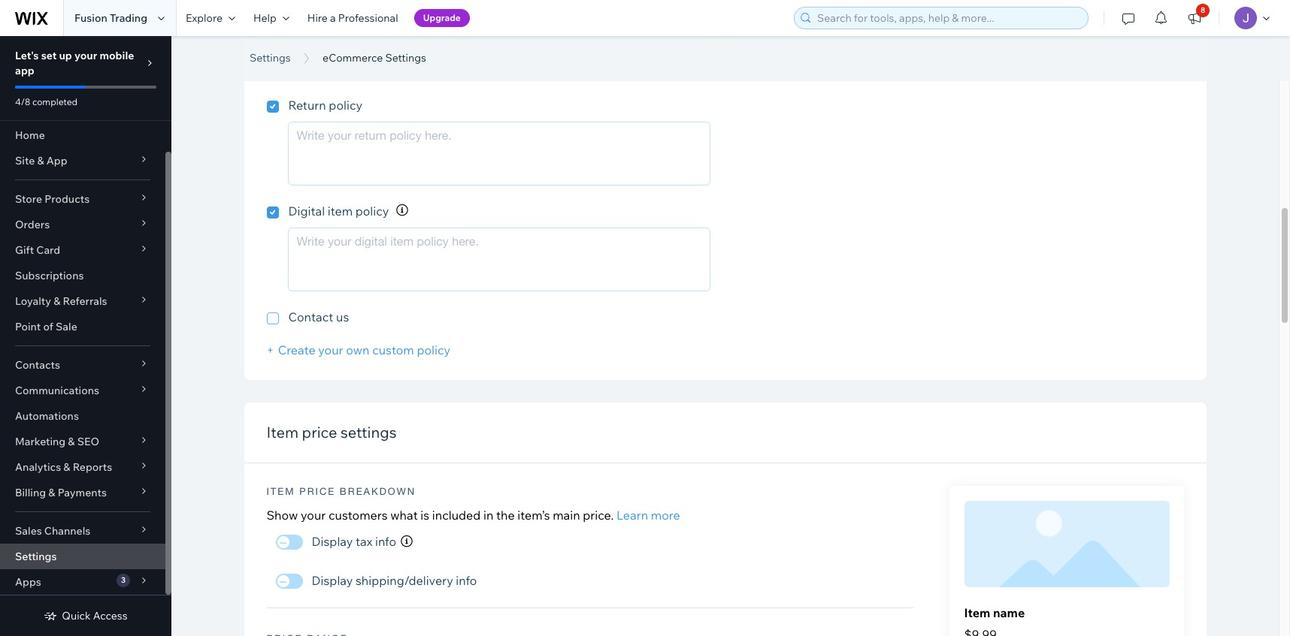 Task type: describe. For each thing, give the bounding box(es) containing it.
channels
[[44, 525, 90, 538]]

app
[[46, 154, 67, 168]]

help
[[253, 11, 277, 25]]

store
[[15, 192, 42, 206]]

orders button
[[0, 212, 165, 238]]

show
[[267, 508, 298, 523]]

what
[[390, 508, 418, 523]]

in
[[483, 508, 493, 523]]

item for item name
[[964, 606, 990, 621]]

tax
[[356, 535, 372, 550]]

return
[[288, 98, 326, 113]]

display for display shipping/delivery info
[[312, 574, 353, 589]]

info tooltip image
[[401, 536, 413, 548]]

& for loyalty
[[53, 295, 60, 308]]

create your own custom policy
[[278, 343, 450, 358]]

contacts
[[15, 359, 60, 372]]

billing & payments button
[[0, 480, 165, 506]]

up
[[59, 49, 72, 62]]

help button
[[244, 0, 298, 36]]

digital
[[288, 204, 325, 219]]

fusion trading
[[74, 11, 147, 25]]

analytics & reports button
[[0, 455, 165, 480]]

0 vertical spatial settings link
[[242, 50, 298, 65]]

store products button
[[0, 186, 165, 212]]

upgrade
[[423, 12, 461, 23]]

sidebar element
[[0, 36, 171, 637]]

contact us
[[288, 310, 349, 325]]

subscriptions link
[[0, 263, 165, 289]]

site
[[15, 154, 35, 168]]

reports
[[73, 461, 112, 474]]

let's
[[15, 49, 39, 62]]

automations
[[15, 410, 79, 423]]

& for marketing
[[68, 435, 75, 449]]

quick
[[62, 610, 91, 623]]

price
[[302, 423, 337, 442]]

sales channels
[[15, 525, 90, 538]]

a
[[330, 11, 336, 25]]

item price settings
[[267, 423, 397, 442]]

access
[[93, 610, 128, 623]]

& for billing
[[48, 486, 55, 500]]

sales
[[15, 525, 42, 538]]

item's
[[517, 508, 550, 523]]

& for site
[[37, 154, 44, 168]]

main
[[553, 508, 580, 523]]

price.
[[583, 508, 614, 523]]

trading
[[110, 11, 147, 25]]

contact
[[288, 310, 333, 325]]

home link
[[0, 123, 165, 148]]

item name
[[964, 606, 1025, 621]]

& for analytics
[[63, 461, 70, 474]]

let's set up your mobile app
[[15, 49, 134, 77]]

ecommerce down a
[[250, 32, 406, 66]]

products
[[45, 192, 90, 206]]

4/8 completed
[[15, 96, 78, 108]]

automations link
[[0, 404, 165, 429]]

info tooltip image
[[396, 205, 408, 217]]

professional
[[338, 11, 398, 25]]

info for display shipping/delivery info
[[456, 574, 477, 589]]

display for display tax info
[[312, 535, 353, 550]]

1 vertical spatial policy
[[355, 204, 389, 219]]

Write your digital item policy here. text field
[[288, 228, 710, 292]]

item for item price settings
[[267, 423, 299, 442]]

gift card
[[15, 244, 60, 257]]

billing
[[15, 486, 46, 500]]

Write your return policy here. text field
[[288, 122, 710, 186]]

learn
[[616, 508, 648, 523]]

sales channels button
[[0, 519, 165, 544]]

return policy
[[288, 98, 362, 113]]

display tax info
[[312, 535, 396, 550]]

sale
[[56, 320, 77, 334]]

payments
[[58, 486, 107, 500]]

0 vertical spatial policy
[[329, 98, 362, 113]]

quick access
[[62, 610, 128, 623]]

explore
[[186, 11, 223, 25]]

the
[[496, 508, 515, 523]]

site & app button
[[0, 148, 165, 174]]

home
[[15, 129, 45, 142]]

create
[[278, 343, 316, 358]]

subscriptions
[[15, 269, 84, 283]]

quick access button
[[44, 610, 128, 623]]

marketing
[[15, 435, 66, 449]]

upgrade button
[[414, 9, 470, 27]]

app
[[15, 64, 34, 77]]



Task type: vqa. For each thing, say whether or not it's contained in the screenshot.
Get a Domain button at right
no



Task type: locate. For each thing, give the bounding box(es) containing it.
gift
[[15, 244, 34, 257]]

marketing & seo button
[[0, 429, 165, 455]]

1 display from the top
[[312, 535, 353, 550]]

2 vertical spatial item
[[964, 606, 990, 621]]

Search for tools, apps, help & more... field
[[813, 8, 1083, 29]]

& inside popup button
[[68, 435, 75, 449]]

policy right 'custom'
[[417, 343, 450, 358]]

your down price
[[301, 508, 326, 523]]

info left info tooltip icon
[[375, 535, 396, 550]]

marketing & seo
[[15, 435, 99, 449]]

policy
[[329, 98, 362, 113], [355, 204, 389, 219], [417, 343, 450, 358]]

more
[[651, 508, 680, 523]]

learn more link
[[616, 508, 680, 523]]

loyalty & referrals button
[[0, 289, 165, 314]]

store products
[[15, 192, 90, 206]]

8 button
[[1178, 0, 1211, 36]]

settings link down help button
[[242, 50, 298, 65]]

apps
[[15, 576, 41, 589]]

1 horizontal spatial info
[[456, 574, 477, 589]]

point of sale
[[15, 320, 77, 334]]

item for item price breakdown
[[267, 487, 295, 498]]

0 vertical spatial display
[[312, 535, 353, 550]]

item left price
[[267, 423, 299, 442]]

price
[[299, 487, 336, 498]]

&
[[37, 154, 44, 168], [53, 295, 60, 308], [68, 435, 75, 449], [63, 461, 70, 474], [48, 486, 55, 500]]

policy left info tooltip image
[[355, 204, 389, 219]]

mobile
[[100, 49, 134, 62]]

loyalty & referrals
[[15, 295, 107, 308]]

your right 'up'
[[74, 49, 97, 62]]

fusion
[[74, 11, 107, 25]]

info
[[375, 535, 396, 550], [456, 574, 477, 589]]

& inside dropdown button
[[37, 154, 44, 168]]

0 horizontal spatial info
[[375, 535, 396, 550]]

1 vertical spatial item
[[267, 487, 295, 498]]

of
[[43, 320, 53, 334]]

& left the "seo"
[[68, 435, 75, 449]]

& inside popup button
[[63, 461, 70, 474]]

site & app
[[15, 154, 67, 168]]

2 display from the top
[[312, 574, 353, 589]]

settings
[[341, 423, 397, 442]]

analytics
[[15, 461, 61, 474]]

& right loyalty
[[53, 295, 60, 308]]

name
[[993, 606, 1025, 621]]

1 vertical spatial settings link
[[0, 544, 165, 570]]

seo
[[77, 435, 99, 449]]

display
[[312, 535, 353, 550], [312, 574, 353, 589]]

analytics & reports
[[15, 461, 112, 474]]

shipping/delivery
[[356, 574, 453, 589]]

hire a professional link
[[298, 0, 407, 36]]

0 vertical spatial info
[[375, 535, 396, 550]]

settings
[[412, 32, 522, 66], [250, 51, 291, 65], [385, 51, 426, 65], [15, 550, 57, 564]]

ecommerce down hire a professional
[[323, 51, 383, 65]]

0 vertical spatial item
[[267, 423, 299, 442]]

gift card button
[[0, 238, 165, 263]]

show your customers what is included in the item's main price. learn more
[[267, 508, 680, 523]]

contacts button
[[0, 353, 165, 378]]

2 vertical spatial your
[[301, 508, 326, 523]]

0 vertical spatial your
[[74, 49, 97, 62]]

display left tax
[[312, 535, 353, 550]]

digital item policy
[[288, 204, 389, 219]]

customers
[[329, 508, 388, 523]]

policy right return at the top of page
[[329, 98, 362, 113]]

included
[[432, 508, 481, 523]]

info for display tax info
[[375, 535, 396, 550]]

item
[[328, 204, 353, 219]]

settings link down channels
[[0, 544, 165, 570]]

communications
[[15, 384, 99, 398]]

1 vertical spatial info
[[456, 574, 477, 589]]

completed
[[32, 96, 78, 108]]

& right site
[[37, 154, 44, 168]]

1 vertical spatial your
[[318, 343, 343, 358]]

your
[[74, 49, 97, 62], [318, 343, 343, 358], [301, 508, 326, 523]]

item left name
[[964, 606, 990, 621]]

Write your privacy policy here. text field
[[288, 16, 710, 80]]

point of sale link
[[0, 314, 165, 340]]

your inside let's set up your mobile app
[[74, 49, 97, 62]]

us
[[336, 310, 349, 325]]

display down display tax info
[[312, 574, 353, 589]]

0 horizontal spatial settings link
[[0, 544, 165, 570]]

& right billing on the bottom left of page
[[48, 486, 55, 500]]

your for create
[[318, 343, 343, 358]]

your left own at bottom left
[[318, 343, 343, 358]]

3
[[121, 576, 126, 586]]

your for show
[[301, 508, 326, 523]]

hire
[[307, 11, 328, 25]]

billing & payments
[[15, 486, 107, 500]]

hire a professional
[[307, 11, 398, 25]]

display shipping/delivery info
[[312, 574, 477, 589]]

1 horizontal spatial settings link
[[242, 50, 298, 65]]

1 vertical spatial display
[[312, 574, 353, 589]]

orders
[[15, 218, 50, 232]]

loyalty
[[15, 295, 51, 308]]

item price breakdown
[[267, 487, 416, 498]]

settings inside sidebar element
[[15, 550, 57, 564]]

info right shipping/delivery
[[456, 574, 477, 589]]

8
[[1201, 5, 1205, 15]]

item
[[267, 423, 299, 442], [267, 487, 295, 498], [964, 606, 990, 621]]

item up show
[[267, 487, 295, 498]]

referrals
[[63, 295, 107, 308]]

2 vertical spatial policy
[[417, 343, 450, 358]]

& left reports
[[63, 461, 70, 474]]

is
[[421, 508, 429, 523]]

communications button
[[0, 378, 165, 404]]



